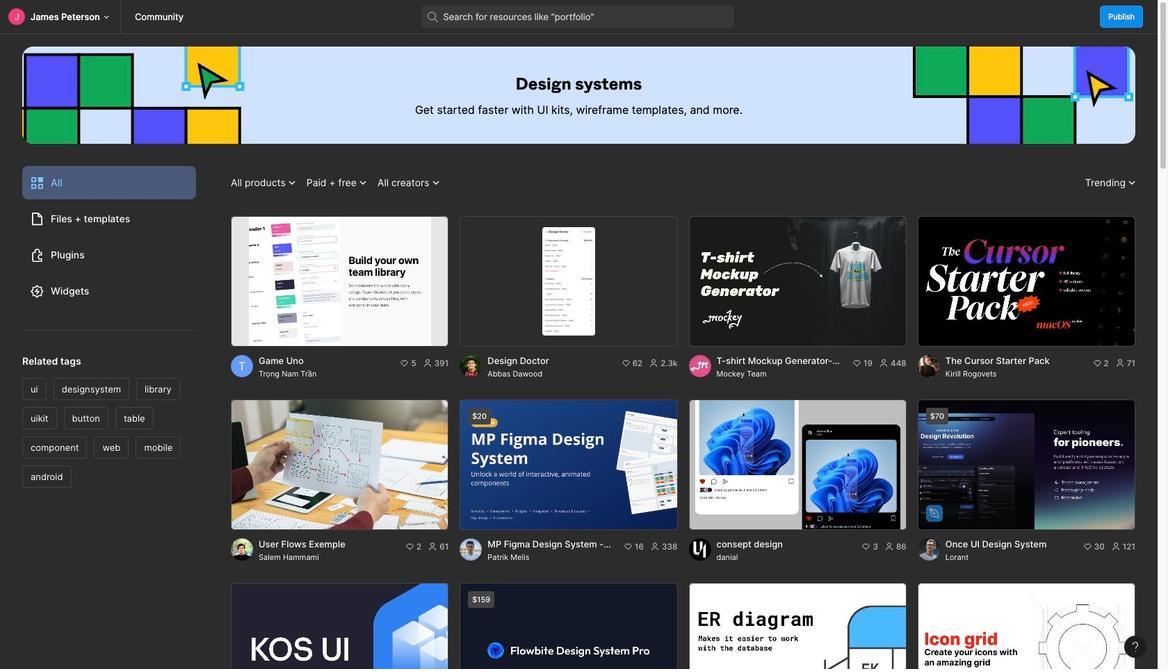 Task type: locate. For each thing, give the bounding box(es) containing it.
game uno image
[[231, 216, 449, 347]]

Search for resources like "portfolio" text field
[[443, 8, 723, 25]]

mp figma design system - premium image
[[460, 400, 678, 530]]

flowbite design system pro image
[[460, 583, 678, 670]]

the cursor starter pack image
[[918, 216, 1135, 347]]

once ui design system image
[[918, 400, 1135, 530]]

search large 32 image
[[421, 6, 443, 28]]



Task type: describe. For each thing, give the bounding box(es) containing it.
er diagram image
[[689, 583, 906, 670]]

help image
[[1133, 642, 1138, 652]]

icon grid image
[[918, 583, 1135, 670]]

kos ui. сross-platform design system for products based on the kasperskyos platform image
[[231, 583, 449, 670]]

consept design image
[[689, 400, 906, 530]]

design doctor image
[[471, 227, 666, 336]]

user flows exemple image
[[231, 400, 449, 530]]

t-shirt mockup generator- mockey.ai image
[[689, 216, 906, 347]]



